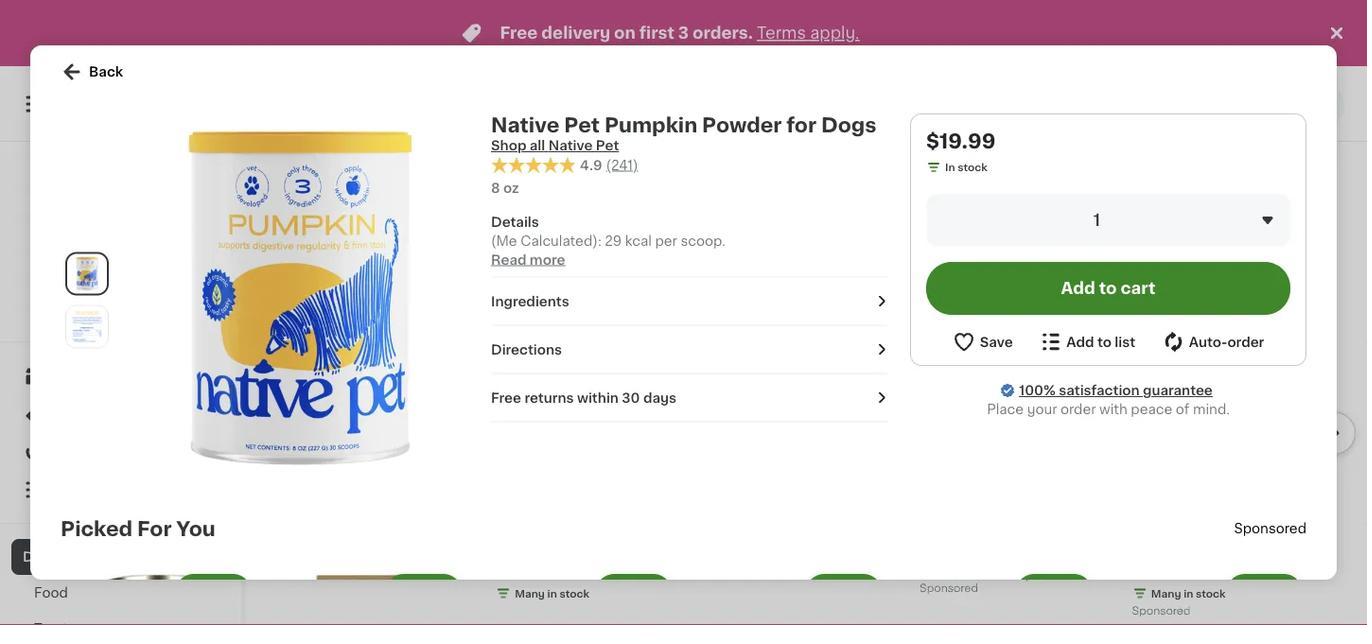 Task type: describe. For each thing, give the bounding box(es) containing it.
many inside button
[[515, 589, 545, 599]]

spo
[[1235, 522, 1261, 536]]

health
[[284, 212, 354, 232]]

8-
[[1194, 515, 1208, 528]]

native pet pumpkin powder for dogs shop all native pet
[[491, 115, 877, 152]]

seresto
[[1133, 496, 1184, 509]]

count of 10, 4 total options
[[284, 134, 428, 145]]

4 for 24,
[[777, 134, 784, 145]]

2 in from the left
[[1184, 589, 1194, 599]]

powder
[[702, 115, 782, 135]]

1
[[1094, 213, 1101, 229]]

★★★★★ button
[[1133, 0, 1330, 147]]

your
[[1028, 403, 1058, 417]]

ingredients button
[[491, 292, 888, 311]]

to inside 'link'
[[135, 315, 146, 325]]

2 add button from the left
[[827, 270, 900, 304]]

petco
[[101, 255, 141, 268]]

dog vitamins & supplements native pet pumpkin powder for dogs hero image
[[129, 129, 469, 469]]

3 add button from the left
[[1039, 270, 1112, 304]]

many in stock button
[[496, 264, 693, 605]]

count of 4
[[708, 570, 765, 580]]

add vital care to save
[[56, 315, 174, 325]]

for
[[137, 519, 172, 539]]

auto-order button
[[1162, 330, 1265, 354]]

details (me calculated): 29 kcal per scoop. read more
[[491, 216, 726, 267]]

4 inside button
[[758, 570, 765, 580]]

stock inside many in stock button
[[560, 589, 590, 599]]

4.9
[[580, 158, 603, 172]]

returns
[[525, 392, 574, 405]]

auto-order
[[1190, 336, 1265, 349]]

guarantee inside button
[[146, 296, 201, 306]]

oz for 8 oz
[[504, 181, 519, 195]]

view more
[[1245, 216, 1317, 229]]

options for count of 24, 4 total options
[[814, 134, 855, 145]]

pet
[[564, 115, 600, 135]]

native
[[549, 139, 593, 152]]

options for count of 10, 4 total options
[[388, 134, 428, 145]]

add inside 'link'
[[56, 315, 78, 325]]

calculated):
[[521, 234, 602, 248]]

item carousel region containing ★★★★★
[[284, 0, 1357, 181]]

terms
[[757, 25, 807, 41]]

and
[[1219, 496, 1244, 509]]

0 horizontal spatial collar
[[1208, 534, 1247, 547]]

more
[[530, 253, 565, 267]]

pumpkin
[[605, 115, 698, 135]]

3 inside button
[[983, 570, 990, 580]]

ingredients
[[491, 295, 570, 308]]

1 horizontal spatial sponsored badge image
[[1133, 607, 1190, 618]]

8 oz
[[491, 181, 519, 195]]

peace
[[1132, 403, 1173, 417]]

4 add button from the left
[[1251, 270, 1324, 304]]

100% satisfaction guarantee inside button
[[48, 296, 201, 306]]

1 horizontal spatial satisfaction
[[1060, 384, 1140, 398]]

1 field
[[927, 194, 1291, 247]]

limited time offer region
[[0, 0, 1326, 66]]

count for count of 6, 3 total options
[[921, 570, 954, 580]]

1 vertical spatial tick
[[1289, 515, 1317, 528]]

of for count of 6, 3 total options
[[957, 570, 968, 580]]

picked
[[61, 519, 133, 539]]

petco link
[[79, 165, 162, 271]]

free delivery on first 3 orders. terms apply.
[[500, 25, 860, 41]]

2 many in stock from the left
[[1152, 589, 1227, 599]]

within
[[577, 392, 619, 405]]

dogs up food
[[23, 551, 59, 564]]

care
[[107, 315, 133, 325]]

picked for you
[[61, 519, 216, 539]]

apply.
[[811, 25, 860, 41]]

count of 6, 3 total options
[[921, 570, 1060, 580]]

view cart. items in cart: 0 image
[[1284, 93, 1307, 115]]

month
[[1208, 515, 1252, 528]]

1 horizontal spatial stock
[[958, 162, 988, 173]]

add to list button
[[1040, 330, 1136, 354]]

count for count of 10, 4 total options
[[284, 134, 317, 145]]

0 vertical spatial sponsored badge image
[[921, 584, 978, 595]]

delivery
[[542, 25, 611, 41]]

2 many from the left
[[1152, 589, 1182, 599]]

kcal
[[626, 234, 652, 248]]

flea,
[[1255, 515, 1286, 528]]

1 add button from the left
[[615, 270, 688, 304]]

dogs up prevention
[[1155, 515, 1190, 528]]

spo nsored
[[1235, 522, 1307, 536]]

120 oz
[[921, 134, 954, 145]]

place
[[987, 403, 1024, 417]]

total inside button
[[992, 570, 1017, 580]]

(54)
[[566, 119, 588, 130]]

(up
[[1172, 553, 1194, 566]]

save
[[149, 315, 174, 325]]

100% satisfaction guarantee button
[[29, 290, 212, 309]]

details
[[491, 216, 539, 229]]

(me
[[491, 234, 517, 248]]

seresto flea and tick collar for dogs 8-month flea, tick prevention collar for small dogs (up to 18lbs)
[[1133, 496, 1317, 566]]

native
[[491, 115, 560, 135]]

add to cart button
[[927, 262, 1291, 315]]

24,
[[758, 134, 775, 145]]

1 horizontal spatial 100%
[[1020, 384, 1056, 398]]

scoop.
[[681, 234, 726, 248]]

count of 6, 3 total options button
[[921, 264, 1118, 583]]

read more button
[[491, 251, 565, 270]]

add vital care to save link
[[56, 312, 185, 328]]

back button
[[61, 61, 123, 83]]

petco logo image
[[79, 165, 162, 248]]

0 vertical spatial tick
[[1247, 496, 1274, 509]]

view more link
[[1245, 213, 1330, 232]]

nsored
[[1261, 522, 1307, 536]]

count of 4 button
[[708, 264, 906, 583]]

10,
[[333, 134, 348, 145]]

$65.99 element
[[1133, 52, 1330, 77]]

6,
[[970, 570, 980, 580]]

2 horizontal spatial stock
[[1197, 589, 1227, 599]]



Task type: locate. For each thing, give the bounding box(es) containing it.
1 horizontal spatial 100% satisfaction guarantee
[[1020, 384, 1213, 398]]

guarantee up peace
[[1144, 384, 1213, 398]]

back
[[89, 65, 123, 79]]

0 horizontal spatial stock
[[560, 589, 590, 599]]

view
[[1245, 216, 1278, 229]]

for right 24,
[[787, 115, 817, 135]]

service type group
[[694, 85, 898, 123]]

enlarge dog vitamins & supplements native pet pumpkin powder for dogs hero (opens in a new tab) image
[[70, 257, 104, 291]]

0 vertical spatial free
[[500, 25, 538, 41]]

3
[[679, 25, 689, 41], [983, 570, 990, 580]]

3 right first
[[679, 25, 689, 41]]

0 vertical spatial order
[[1228, 336, 1265, 349]]

1 horizontal spatial options
[[814, 134, 855, 145]]

food link
[[11, 576, 230, 612]]

1 vertical spatial for
[[1133, 515, 1151, 528]]

satisfaction
[[80, 296, 143, 306], [1060, 384, 1140, 398]]

1 vertical spatial satisfaction
[[1060, 384, 1140, 398]]

0 horizontal spatial satisfaction
[[80, 296, 143, 306]]

health link
[[284, 211, 354, 234]]

0 horizontal spatial 3
[[679, 25, 689, 41]]

oz inside item carousel region
[[942, 134, 954, 145]]

1 vertical spatial collar
[[1208, 534, 1247, 547]]

order up "mind."
[[1228, 336, 1265, 349]]

4 for 10,
[[351, 134, 358, 145]]

100% satisfaction guarantee down store
[[48, 296, 201, 306]]

free left returns
[[491, 392, 522, 405]]

free left delivery
[[500, 25, 538, 41]]

of for count of 4
[[744, 570, 755, 580]]

29
[[605, 234, 622, 248]]

0 horizontal spatial total
[[360, 134, 385, 145]]

tick
[[1247, 496, 1274, 509], [1289, 515, 1317, 528]]

to inside seresto flea and tick collar for dogs 8-month flea, tick prevention collar for small dogs (up to 18lbs)
[[1197, 553, 1211, 566]]

2 horizontal spatial options
[[1019, 570, 1060, 580]]

0 horizontal spatial 4
[[351, 134, 358, 145]]

0 vertical spatial guarantee
[[146, 296, 201, 306]]

120
[[921, 134, 939, 145]]

1 horizontal spatial for
[[1133, 515, 1151, 528]]

8
[[491, 181, 500, 195]]

prevention
[[1133, 534, 1204, 547]]

dogs right (299)
[[822, 115, 877, 135]]

free for free delivery on first 3 orders. terms apply.
[[500, 25, 538, 41]]

oz right 120
[[942, 134, 954, 145]]

total right 6,
[[992, 570, 1017, 580]]

(241)
[[606, 158, 639, 172]]

1 vertical spatial free
[[491, 392, 522, 405]]

total down (299)
[[787, 134, 812, 145]]

options down service type group
[[814, 134, 855, 145]]

3 right 6,
[[983, 570, 990, 580]]

dogs link
[[11, 540, 230, 576]]

all
[[530, 139, 546, 152]]

4.9 (241)
[[580, 158, 639, 172]]

2 horizontal spatial for
[[1250, 534, 1268, 547]]

0 vertical spatial oz
[[942, 134, 954, 145]]

oz
[[942, 134, 954, 145], [504, 181, 519, 195]]

3 inside "limited time offer" region
[[679, 25, 689, 41]]

options right 10,
[[388, 134, 428, 145]]

to right "(up"
[[1197, 553, 1211, 566]]

total for (299)
[[787, 134, 812, 145]]

total for (667)
[[360, 134, 385, 145]]

to
[[1100, 281, 1117, 297], [135, 315, 146, 325], [1098, 336, 1112, 349], [1197, 553, 1211, 566]]

1 vertical spatial 3
[[983, 570, 990, 580]]

0 horizontal spatial oz
[[504, 181, 519, 195]]

0 horizontal spatial 100%
[[48, 296, 77, 306]]

many in stock
[[515, 589, 590, 599], [1152, 589, 1227, 599]]

0 horizontal spatial sponsored badge image
[[921, 584, 978, 595]]

days
[[644, 392, 677, 405]]

dogs inside native pet pumpkin powder for dogs shop all native pet
[[822, 115, 877, 135]]

100% inside button
[[48, 296, 77, 306]]

1 vertical spatial 100%
[[1020, 384, 1056, 398]]

1 horizontal spatial 4
[[758, 570, 765, 580]]

0 horizontal spatial many in stock
[[515, 589, 590, 599]]

1 horizontal spatial oz
[[942, 134, 954, 145]]

1 horizontal spatial tick
[[1289, 515, 1317, 528]]

many in stock inside many in stock button
[[515, 589, 590, 599]]

enlarge dog vitamins & supplements native pet pumpkin powder for dogs supplements (opens in a new tab) image
[[70, 310, 104, 344]]

in inside many in stock button
[[548, 589, 557, 599]]

total down (667) at the left of page
[[360, 134, 385, 145]]

in
[[548, 589, 557, 599], [1184, 589, 1194, 599]]

of
[[320, 134, 331, 145], [744, 134, 755, 145], [1176, 403, 1190, 417], [744, 570, 755, 580], [957, 570, 968, 580]]

count of 24, 4 total options
[[708, 134, 855, 145]]

auto-
[[1190, 336, 1228, 349]]

1 horizontal spatial many
[[1152, 589, 1182, 599]]

options for count of 6, 3 total options
[[1019, 570, 1060, 580]]

1 horizontal spatial total
[[787, 134, 812, 145]]

2 horizontal spatial total
[[992, 570, 1017, 580]]

first
[[640, 25, 675, 41]]

free for free returns within 30 days
[[491, 392, 522, 405]]

list
[[1115, 336, 1136, 349]]

0 horizontal spatial in
[[548, 589, 557, 599]]

in
[[946, 162, 956, 173]]

oz for 120 oz
[[942, 134, 954, 145]]

100% satisfaction guarantee link
[[1020, 381, 1213, 400]]

1 vertical spatial order
[[1061, 403, 1097, 417]]

2 horizontal spatial 4
[[777, 134, 784, 145]]

4
[[351, 134, 358, 145], [777, 134, 784, 145], [758, 570, 765, 580]]

options inside button
[[1019, 570, 1060, 580]]

order left with
[[1061, 403, 1097, 417]]

vital
[[81, 315, 104, 325]]

$19.99
[[927, 131, 996, 151]]

small
[[1272, 534, 1308, 547]]

2 item carousel region from the top
[[284, 256, 1357, 626]]

dogs down prevention
[[1133, 553, 1168, 566]]

terms apply. link
[[757, 25, 860, 41]]

100% up the "your"
[[1020, 384, 1056, 398]]

orders.
[[693, 25, 753, 41]]

stock
[[958, 162, 988, 173], [560, 589, 590, 599], [1197, 589, 1227, 599]]

sponsored badge image down "(up"
[[1133, 607, 1190, 618]]

100% satisfaction guarantee up with
[[1020, 384, 1213, 398]]

2 vertical spatial for
[[1250, 534, 1268, 547]]

★★★★★
[[284, 117, 350, 130], [284, 117, 350, 130], [708, 117, 775, 130], [708, 117, 775, 130], [496, 117, 562, 130], [496, 117, 562, 130], [921, 117, 987, 130], [921, 117, 987, 130], [1133, 117, 1199, 130], [491, 157, 577, 173], [491, 157, 577, 173]]

item carousel region
[[284, 0, 1357, 181], [284, 256, 1357, 626]]

cart
[[1121, 281, 1156, 297]]

(667)
[[354, 119, 382, 130]]

0 horizontal spatial many
[[515, 589, 545, 599]]

for
[[787, 115, 817, 135], [1133, 515, 1151, 528], [1250, 534, 1268, 547]]

18lbs)
[[1214, 553, 1254, 566]]

collar up nsored
[[1278, 496, 1317, 509]]

oz right the 8 on the left
[[504, 181, 519, 195]]

100% satisfaction guarantee
[[48, 296, 201, 306], [1020, 384, 1213, 398]]

1 horizontal spatial order
[[1228, 336, 1265, 349]]

satisfaction inside button
[[80, 296, 143, 306]]

1 in from the left
[[548, 589, 557, 599]]

store
[[110, 277, 137, 287]]

sponsored badge image down 6,
[[921, 584, 978, 595]]

1 horizontal spatial 3
[[983, 570, 990, 580]]

0 horizontal spatial order
[[1061, 403, 1097, 417]]

1 horizontal spatial guarantee
[[1144, 384, 1213, 398]]

0 horizontal spatial options
[[388, 134, 428, 145]]

directions
[[491, 343, 562, 357]]

many
[[515, 589, 545, 599], [1152, 589, 1182, 599]]

options right 6,
[[1019, 570, 1060, 580]]

0 horizontal spatial for
[[787, 115, 817, 135]]

count for count of 24, 4 total options
[[708, 134, 742, 145]]

0 horizontal spatial 100% satisfaction guarantee
[[48, 296, 201, 306]]

satisfaction up place your order with peace of mind.
[[1060, 384, 1140, 398]]

0 vertical spatial satisfaction
[[80, 296, 143, 306]]

to left cart
[[1100, 281, 1117, 297]]

for inside native pet pumpkin powder for dogs shop all native pet
[[787, 115, 817, 135]]

0 horizontal spatial tick
[[1247, 496, 1274, 509]]

on
[[614, 25, 636, 41]]

order inside button
[[1228, 336, 1265, 349]]

collar down month
[[1208, 534, 1247, 547]]

1 vertical spatial 100% satisfaction guarantee
[[1020, 384, 1213, 398]]

order
[[1228, 336, 1265, 349], [1061, 403, 1097, 417]]

0 vertical spatial 100%
[[48, 296, 77, 306]]

details button
[[491, 213, 888, 232]]

None search field
[[271, 78, 670, 131]]

★★★★★ inside "button"
[[1133, 117, 1199, 130]]

1 vertical spatial sponsored badge image
[[1133, 607, 1190, 618]]

pet
[[596, 139, 619, 152]]

1 vertical spatial oz
[[504, 181, 519, 195]]

for down seresto
[[1133, 515, 1151, 528]]

0 vertical spatial 100% satisfaction guarantee
[[48, 296, 201, 306]]

guarantee up save
[[146, 296, 201, 306]]

sponsored badge image
[[921, 584, 978, 595], [1133, 607, 1190, 618]]

0 horizontal spatial guarantee
[[146, 296, 201, 306]]

1 many from the left
[[515, 589, 545, 599]]

to left list
[[1098, 336, 1112, 349]]

1 many in stock from the left
[[515, 589, 590, 599]]

add to list
[[1067, 336, 1136, 349]]

1 horizontal spatial many in stock
[[1152, 589, 1227, 599]]

1 horizontal spatial collar
[[1278, 496, 1317, 509]]

for down flea,
[[1250, 534, 1268, 547]]

to left save
[[135, 315, 146, 325]]

you
[[176, 519, 216, 539]]

of for count of 24, 4 total options
[[744, 134, 755, 145]]

free returns within 30 days
[[491, 392, 677, 405]]

tick up small
[[1289, 515, 1317, 528]]

of for count of 10, 4 total options
[[320, 134, 331, 145]]

prices
[[140, 277, 174, 287]]

1 horizontal spatial in
[[1184, 589, 1194, 599]]

0 vertical spatial 3
[[679, 25, 689, 41]]

mind.
[[1194, 403, 1231, 417]]

total
[[360, 134, 385, 145], [787, 134, 812, 145], [992, 570, 1017, 580]]

collar
[[1278, 496, 1317, 509], [1208, 534, 1247, 547]]

read
[[491, 253, 527, 267]]

everyday store prices link
[[57, 275, 185, 290]]

satisfaction up add vital care to save
[[80, 296, 143, 306]]

0 vertical spatial collar
[[1278, 496, 1317, 509]]

0 vertical spatial for
[[787, 115, 817, 135]]

dogs
[[822, 115, 877, 135], [1155, 515, 1190, 528], [23, 551, 59, 564], [1133, 553, 1168, 566]]

with
[[1100, 403, 1128, 417]]

(241) button
[[606, 156, 639, 175]]

free inside "limited time offer" region
[[500, 25, 538, 41]]

0 vertical spatial item carousel region
[[284, 0, 1357, 181]]

directions button
[[491, 341, 888, 359]]

in stock
[[946, 162, 988, 173]]

save button
[[953, 330, 1014, 354]]

count
[[284, 134, 317, 145], [708, 134, 742, 145], [708, 570, 742, 580], [921, 570, 954, 580]]

everyday
[[57, 277, 107, 287]]

tick up flea,
[[1247, 496, 1274, 509]]

more
[[1281, 216, 1317, 229]]

1 item carousel region from the top
[[284, 0, 1357, 181]]

(299)
[[779, 119, 807, 130]]

food
[[34, 587, 68, 600]]

item carousel region containing add
[[284, 256, 1357, 626]]

1 vertical spatial item carousel region
[[284, 256, 1357, 626]]

1 vertical spatial guarantee
[[1144, 384, 1213, 398]]

add to cart
[[1062, 281, 1156, 297]]

product group
[[284, 264, 481, 564], [496, 264, 693, 605], [708, 264, 906, 583], [921, 264, 1118, 600], [1133, 264, 1330, 622], [61, 571, 256, 626], [271, 571, 466, 626], [481, 571, 676, 626], [692, 571, 887, 626], [902, 571, 1097, 626], [1112, 571, 1307, 626]]

count for count of 4
[[708, 570, 742, 580]]

100% down everyday
[[48, 296, 77, 306]]



Task type: vqa. For each thing, say whether or not it's contained in the screenshot.
the left 'many'
yes



